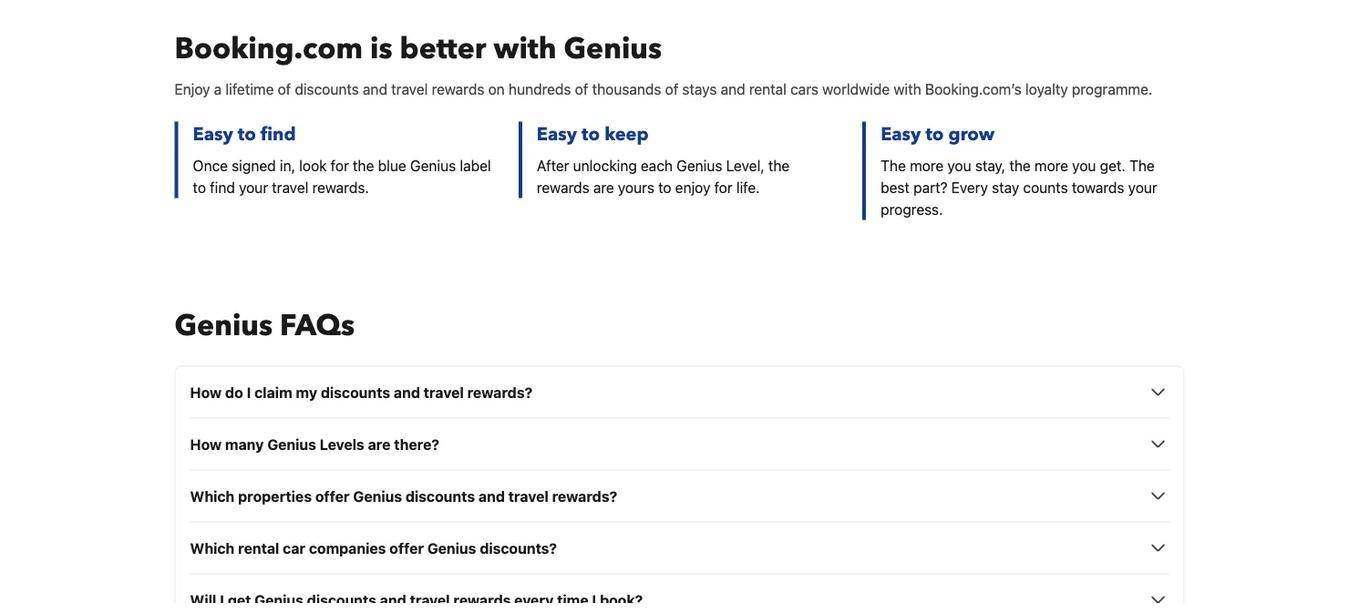 Task type: locate. For each thing, give the bounding box(es) containing it.
more up the "counts"
[[1035, 157, 1069, 174]]

enjoy
[[675, 179, 711, 196]]

and down is
[[363, 80, 388, 97]]

to up unlocking
[[582, 122, 600, 147]]

1 your from the left
[[239, 179, 268, 196]]

1 horizontal spatial for
[[715, 179, 733, 196]]

travel down "in," at left
[[272, 179, 309, 196]]

which down "many"
[[190, 488, 235, 505]]

enjoy a lifetime of discounts and travel rewards on hundreds of thousands of stays and rental cars worldwide with booking.com's loyalty programme.
[[175, 80, 1153, 97]]

to up signed
[[238, 122, 256, 147]]

1 horizontal spatial offer
[[390, 540, 424, 557]]

genius right 'blue'
[[410, 157, 456, 174]]

which properties offer genius discounts and travel rewards? button
[[190, 485, 1169, 507]]

2 the from the left
[[769, 157, 790, 174]]

2 how from the top
[[190, 436, 222, 453]]

are inside after unlocking each genius level, the rewards are yours to enjoy for life.
[[593, 179, 614, 196]]

lifetime
[[226, 80, 274, 97]]

0 vertical spatial rewards
[[432, 80, 485, 97]]

1 you from the left
[[948, 157, 972, 174]]

1 horizontal spatial rental
[[749, 80, 787, 97]]

after unlocking each genius level, the rewards are yours to enjoy for life.
[[537, 157, 790, 196]]

the up stay
[[1010, 157, 1031, 174]]

genius
[[564, 29, 662, 68], [410, 157, 456, 174], [677, 157, 723, 174], [175, 306, 273, 345], [267, 436, 316, 453], [353, 488, 402, 505], [427, 540, 476, 557]]

which for which properties offer genius discounts and travel rewards?
[[190, 488, 235, 505]]

find up "in," at left
[[261, 122, 296, 147]]

the inside once signed in, look for the blue genius label to find your travel rewards.
[[353, 157, 374, 174]]

with up hundreds
[[494, 29, 557, 68]]

progress.
[[881, 200, 943, 218]]

are down unlocking
[[593, 179, 614, 196]]

your down signed
[[239, 179, 268, 196]]

are right levels on the left bottom of page
[[368, 436, 391, 453]]

and up the 'there?'
[[394, 384, 420, 401]]

the right the get.
[[1130, 157, 1155, 174]]

rental
[[749, 80, 787, 97], [238, 540, 279, 557]]

2 you from the left
[[1073, 157, 1096, 174]]

0 vertical spatial rental
[[749, 80, 787, 97]]

and inside dropdown button
[[394, 384, 420, 401]]

1 more from the left
[[910, 157, 944, 174]]

0 horizontal spatial the
[[353, 157, 374, 174]]

for up rewards.
[[331, 157, 349, 174]]

find inside once signed in, look for the blue genius label to find your travel rewards.
[[210, 179, 235, 196]]

more up part?
[[910, 157, 944, 174]]

for
[[331, 157, 349, 174], [715, 179, 733, 196]]

1 horizontal spatial the
[[1130, 157, 1155, 174]]

2 vertical spatial discounts
[[406, 488, 475, 505]]

you
[[948, 157, 972, 174], [1073, 157, 1096, 174]]

0 horizontal spatial easy
[[193, 122, 233, 147]]

2 horizontal spatial easy
[[881, 122, 921, 147]]

the left 'blue'
[[353, 157, 374, 174]]

0 horizontal spatial you
[[948, 157, 972, 174]]

genius inside after unlocking each genius level, the rewards are yours to enjoy for life.
[[677, 157, 723, 174]]

of right hundreds
[[575, 80, 588, 97]]

your
[[239, 179, 268, 196], [1129, 179, 1158, 196]]

genius up do
[[175, 306, 273, 345]]

0 vertical spatial for
[[331, 157, 349, 174]]

your inside once signed in, look for the blue genius label to find your travel rewards.
[[239, 179, 268, 196]]

easy to keep
[[537, 122, 649, 147]]

and
[[363, 80, 388, 97], [721, 80, 746, 97], [394, 384, 420, 401], [479, 488, 505, 505]]

1 vertical spatial rental
[[238, 540, 279, 557]]

to
[[238, 122, 256, 147], [582, 122, 600, 147], [926, 122, 944, 147], [193, 179, 206, 196], [658, 179, 672, 196]]

genius inside once signed in, look for the blue genius label to find your travel rewards.
[[410, 157, 456, 174]]

1 how from the top
[[190, 384, 222, 401]]

discounts right my on the left of page
[[321, 384, 390, 401]]

the inside after unlocking each genius level, the rewards are yours to enjoy for life.
[[769, 157, 790, 174]]

1 horizontal spatial rewards?
[[552, 488, 618, 505]]

the more you stay, the more you get. the best part? every stay counts towards your progress.
[[881, 157, 1158, 218]]

1 vertical spatial rewards?
[[552, 488, 618, 505]]

offer down the which properties offer genius discounts and travel rewards?
[[390, 540, 424, 557]]

0 horizontal spatial rental
[[238, 540, 279, 557]]

0 horizontal spatial of
[[278, 80, 291, 97]]

stays
[[682, 80, 717, 97]]

genius left discounts?
[[427, 540, 476, 557]]

unlocking
[[573, 157, 637, 174]]

blue
[[378, 157, 406, 174]]

0 vertical spatial how
[[190, 384, 222, 401]]

0 horizontal spatial rewards
[[432, 80, 485, 97]]

1 horizontal spatial of
[[575, 80, 588, 97]]

0 vertical spatial are
[[593, 179, 614, 196]]

of
[[278, 80, 291, 97], [575, 80, 588, 97], [665, 80, 679, 97]]

discounts?
[[480, 540, 557, 557]]

2 horizontal spatial the
[[1010, 157, 1031, 174]]

rental left the car
[[238, 540, 279, 557]]

0 horizontal spatial for
[[331, 157, 349, 174]]

rental left 'cars'
[[749, 80, 787, 97]]

of right lifetime
[[278, 80, 291, 97]]

2 horizontal spatial of
[[665, 80, 679, 97]]

3 the from the left
[[1010, 157, 1031, 174]]

hundreds
[[509, 80, 571, 97]]

offer inside 'dropdown button'
[[315, 488, 350, 505]]

0 horizontal spatial are
[[368, 436, 391, 453]]

rewards?
[[467, 384, 533, 401], [552, 488, 618, 505]]

signed
[[232, 157, 276, 174]]

with
[[494, 29, 557, 68], [894, 80, 922, 97]]

1 vertical spatial discounts
[[321, 384, 390, 401]]

0 horizontal spatial rewards?
[[467, 384, 533, 401]]

rewards.
[[312, 179, 369, 196]]

0 horizontal spatial the
[[881, 157, 906, 174]]

0 vertical spatial rewards?
[[467, 384, 533, 401]]

to left grow
[[926, 122, 944, 147]]

1 vertical spatial find
[[210, 179, 235, 196]]

1 the from the left
[[353, 157, 374, 174]]

which inside 'dropdown button'
[[190, 488, 235, 505]]

0 horizontal spatial offer
[[315, 488, 350, 505]]

rewards left on
[[432, 80, 485, 97]]

0 horizontal spatial with
[[494, 29, 557, 68]]

discounts inside which properties offer genius discounts and travel rewards? 'dropdown button'
[[406, 488, 475, 505]]

travel up the 'there?'
[[424, 384, 464, 401]]

rewards
[[432, 80, 485, 97], [537, 179, 590, 196]]

offer down levels on the left bottom of page
[[315, 488, 350, 505]]

counts
[[1023, 179, 1068, 196]]

easy to find
[[193, 122, 296, 147]]

1 horizontal spatial rewards
[[537, 179, 590, 196]]

your right the 'towards'
[[1129, 179, 1158, 196]]

1 easy from the left
[[193, 122, 233, 147]]

3 of from the left
[[665, 80, 679, 97]]

find
[[261, 122, 296, 147], [210, 179, 235, 196]]

which inside dropdown button
[[190, 540, 235, 557]]

1 vertical spatial rewards
[[537, 179, 590, 196]]

and right stays
[[721, 80, 746, 97]]

1 horizontal spatial easy
[[537, 122, 577, 147]]

to down once
[[193, 179, 206, 196]]

easy
[[193, 122, 233, 147], [537, 122, 577, 147], [881, 122, 921, 147]]

2 the from the left
[[1130, 157, 1155, 174]]

how for how many genius levels are there?
[[190, 436, 222, 453]]

easy up once
[[193, 122, 233, 147]]

1 which from the top
[[190, 488, 235, 505]]

to down each
[[658, 179, 672, 196]]

how left "many"
[[190, 436, 222, 453]]

how do i claim my discounts and travel rewards? button
[[190, 381, 1169, 403]]

2 your from the left
[[1129, 179, 1158, 196]]

there?
[[394, 436, 440, 453]]

travel up discounts?
[[509, 488, 549, 505]]

to for grow
[[926, 122, 944, 147]]

0 horizontal spatial more
[[910, 157, 944, 174]]

with right worldwide
[[894, 80, 922, 97]]

how many genius levels are there? button
[[190, 433, 1169, 455]]

travel down booking.com is better with genius
[[391, 80, 428, 97]]

booking.com
[[175, 29, 363, 68]]

1 horizontal spatial your
[[1129, 179, 1158, 196]]

1 vertical spatial how
[[190, 436, 222, 453]]

1 vertical spatial for
[[715, 179, 733, 196]]

stay,
[[976, 157, 1006, 174]]

travel inside once signed in, look for the blue genius label to find your travel rewards.
[[272, 179, 309, 196]]

claim
[[255, 384, 292, 401]]

my
[[296, 384, 317, 401]]

0 vertical spatial discounts
[[295, 80, 359, 97]]

once signed in, look for the blue genius label to find your travel rewards.
[[193, 157, 491, 196]]

for left life. at the right
[[715, 179, 733, 196]]

2 easy from the left
[[537, 122, 577, 147]]

1 vertical spatial are
[[368, 436, 391, 453]]

1 vertical spatial with
[[894, 80, 922, 97]]

towards
[[1072, 179, 1125, 196]]

3 easy from the left
[[881, 122, 921, 147]]

and up discounts?
[[479, 488, 505, 505]]

how left do
[[190, 384, 222, 401]]

which rental car companies offer genius discounts?
[[190, 540, 557, 557]]

each
[[641, 157, 673, 174]]

offer
[[315, 488, 350, 505], [390, 540, 424, 557]]

how for how do i claim my discounts and travel rewards?
[[190, 384, 222, 401]]

1 horizontal spatial find
[[261, 122, 296, 147]]

genius up 'which rental car companies offer genius discounts?' on the left of page
[[353, 488, 402, 505]]

on
[[488, 80, 505, 97]]

which
[[190, 488, 235, 505], [190, 540, 235, 557]]

0 horizontal spatial your
[[239, 179, 268, 196]]

you up the 'towards'
[[1073, 157, 1096, 174]]

genius up enjoy
[[677, 157, 723, 174]]

1 vertical spatial offer
[[390, 540, 424, 557]]

do
[[225, 384, 243, 401]]

1 horizontal spatial the
[[769, 157, 790, 174]]

label
[[460, 157, 491, 174]]

1 horizontal spatial are
[[593, 179, 614, 196]]

find down once
[[210, 179, 235, 196]]

companies
[[309, 540, 386, 557]]

how
[[190, 384, 222, 401], [190, 436, 222, 453]]

after
[[537, 157, 569, 174]]

how do i claim my discounts and travel rewards?
[[190, 384, 533, 401]]

are inside dropdown button
[[368, 436, 391, 453]]

are
[[593, 179, 614, 196], [368, 436, 391, 453]]

which left the car
[[190, 540, 235, 557]]

0 vertical spatial offer
[[315, 488, 350, 505]]

booking.com's
[[925, 80, 1022, 97]]

discounts down booking.com
[[295, 80, 359, 97]]

part?
[[914, 179, 948, 196]]

easy up after at top
[[537, 122, 577, 147]]

more
[[910, 157, 944, 174], [1035, 157, 1069, 174]]

discounts for of
[[295, 80, 359, 97]]

the up "best"
[[881, 157, 906, 174]]

1 horizontal spatial more
[[1035, 157, 1069, 174]]

0 horizontal spatial find
[[210, 179, 235, 196]]

2 which from the top
[[190, 540, 235, 557]]

the
[[353, 157, 374, 174], [769, 157, 790, 174], [1010, 157, 1031, 174]]

keep
[[605, 122, 649, 147]]

discounts
[[295, 80, 359, 97], [321, 384, 390, 401], [406, 488, 475, 505]]

1 vertical spatial which
[[190, 540, 235, 557]]

easy up "best"
[[881, 122, 921, 147]]

the right level,
[[769, 157, 790, 174]]

best
[[881, 179, 910, 196]]

1 horizontal spatial you
[[1073, 157, 1096, 174]]

0 vertical spatial which
[[190, 488, 235, 505]]

the
[[881, 157, 906, 174], [1130, 157, 1155, 174]]

rewards down after at top
[[537, 179, 590, 196]]

easy to grow
[[881, 122, 995, 147]]

of left stays
[[665, 80, 679, 97]]

discounts down the 'there?'
[[406, 488, 475, 505]]

0 vertical spatial with
[[494, 29, 557, 68]]

you up the every
[[948, 157, 972, 174]]

which for which rental car companies offer genius discounts?
[[190, 540, 235, 557]]

travel
[[391, 80, 428, 97], [272, 179, 309, 196], [424, 384, 464, 401], [509, 488, 549, 505]]



Task type: describe. For each thing, give the bounding box(es) containing it.
and inside 'dropdown button'
[[479, 488, 505, 505]]

every
[[952, 179, 988, 196]]

booking.com is better with genius
[[175, 29, 662, 68]]

to inside once signed in, look for the blue genius label to find your travel rewards.
[[193, 179, 206, 196]]

to for find
[[238, 122, 256, 147]]

the for easy to keep
[[769, 157, 790, 174]]

travel inside dropdown button
[[424, 384, 464, 401]]

rewards? inside dropdown button
[[467, 384, 533, 401]]

once
[[193, 157, 228, 174]]

genius up thousands at the left top
[[564, 29, 662, 68]]

levels
[[320, 436, 365, 453]]

programme.
[[1072, 80, 1153, 97]]

faqs
[[280, 306, 355, 345]]

genius right "many"
[[267, 436, 316, 453]]

travel inside 'dropdown button'
[[509, 488, 549, 505]]

which rental car companies offer genius discounts? button
[[190, 537, 1169, 559]]

2 more from the left
[[1035, 157, 1069, 174]]

many
[[225, 436, 264, 453]]

loyalty
[[1026, 80, 1068, 97]]

easy for easy to find
[[193, 122, 233, 147]]

i
[[247, 384, 251, 401]]

stay
[[992, 179, 1020, 196]]

discounts inside how do i claim my discounts and travel rewards? dropdown button
[[321, 384, 390, 401]]

yours
[[618, 179, 655, 196]]

to inside after unlocking each genius level, the rewards are yours to enjoy for life.
[[658, 179, 672, 196]]

life.
[[737, 179, 760, 196]]

easy for easy to grow
[[881, 122, 921, 147]]

for inside once signed in, look for the blue genius label to find your travel rewards.
[[331, 157, 349, 174]]

1 horizontal spatial with
[[894, 80, 922, 97]]

rewards? inside 'dropdown button'
[[552, 488, 618, 505]]

rental inside dropdown button
[[238, 540, 279, 557]]

in,
[[280, 157, 295, 174]]

better
[[400, 29, 486, 68]]

which properties offer genius discounts and travel rewards?
[[190, 488, 618, 505]]

0 vertical spatial find
[[261, 122, 296, 147]]

properties
[[238, 488, 312, 505]]

for inside after unlocking each genius level, the rewards are yours to enjoy for life.
[[715, 179, 733, 196]]

car
[[283, 540, 306, 557]]

get.
[[1100, 157, 1126, 174]]

genius faqs
[[175, 306, 355, 345]]

your inside the more you stay, the more you get. the best part? every stay counts towards your progress.
[[1129, 179, 1158, 196]]

is
[[370, 29, 393, 68]]

thousands
[[592, 80, 662, 97]]

2 of from the left
[[575, 80, 588, 97]]

1 of from the left
[[278, 80, 291, 97]]

a
[[214, 80, 222, 97]]

grow
[[949, 122, 995, 147]]

the for easy to find
[[353, 157, 374, 174]]

enjoy
[[175, 80, 210, 97]]

to for keep
[[582, 122, 600, 147]]

offer inside dropdown button
[[390, 540, 424, 557]]

discounts for genius
[[406, 488, 475, 505]]

worldwide
[[823, 80, 890, 97]]

level,
[[726, 157, 765, 174]]

rewards inside after unlocking each genius level, the rewards are yours to enjoy for life.
[[537, 179, 590, 196]]

easy for easy to keep
[[537, 122, 577, 147]]

genius inside 'dropdown button'
[[353, 488, 402, 505]]

1 the from the left
[[881, 157, 906, 174]]

look
[[299, 157, 327, 174]]

the inside the more you stay, the more you get. the best part? every stay counts towards your progress.
[[1010, 157, 1031, 174]]

cars
[[791, 80, 819, 97]]

how many genius levels are there?
[[190, 436, 440, 453]]



Task type: vqa. For each thing, say whether or not it's contained in the screenshot.
GENIUS inside the Once signed in, look for the blue Genius label to find your travel rewards.
yes



